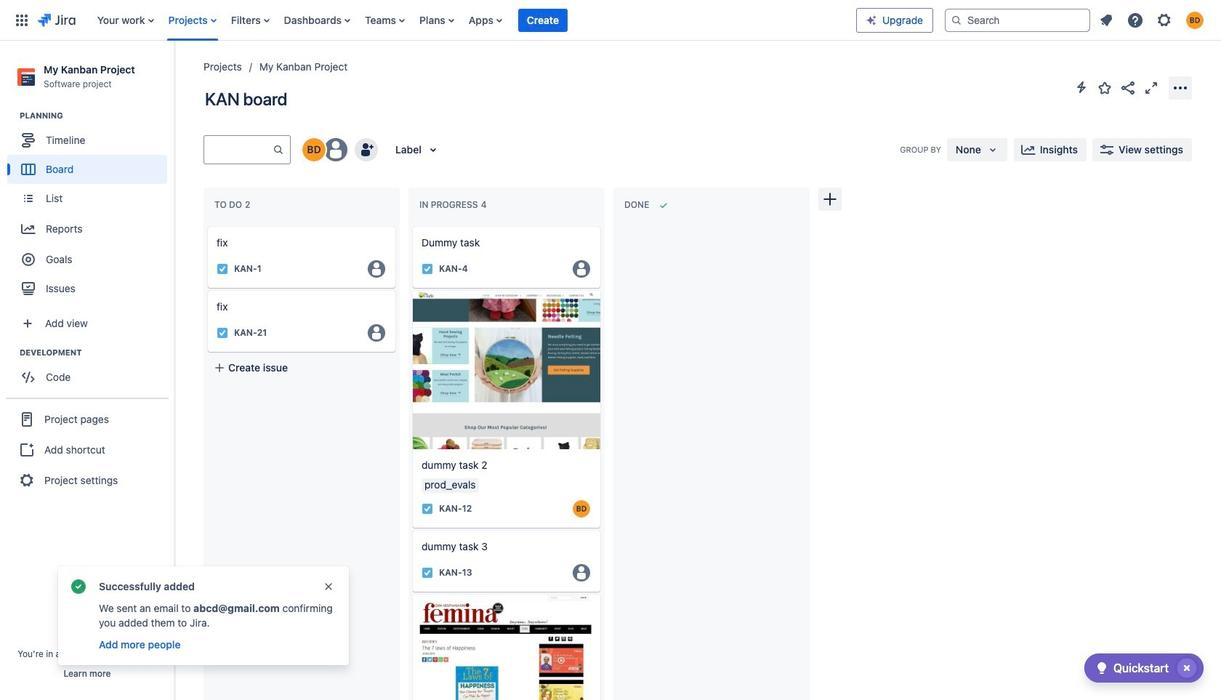 Task type: describe. For each thing, give the bounding box(es) containing it.
success image
[[70, 578, 87, 596]]

to do element
[[215, 199, 253, 210]]

settings image
[[1156, 11, 1174, 29]]

create column image
[[822, 191, 839, 208]]

your profile and settings image
[[1187, 11, 1204, 29]]

2 task image from the top
[[422, 567, 434, 579]]

group for planning image
[[7, 110, 174, 308]]

group for development image
[[7, 347, 174, 397]]

add people image
[[358, 141, 375, 159]]

dismiss quickstart image
[[1176, 657, 1199, 680]]

star kan board image
[[1097, 79, 1114, 96]]

notifications image
[[1098, 11, 1116, 29]]

task image for create issue "icon" for in progress element
[[422, 263, 434, 275]]

heading for development image group
[[20, 347, 174, 359]]

create issue image for to do element
[[198, 217, 215, 234]]

create issue image for in progress element
[[403, 217, 420, 234]]

Search field
[[946, 8, 1091, 32]]

enter full screen image
[[1143, 79, 1161, 96]]

planning image
[[2, 107, 20, 125]]



Task type: locate. For each thing, give the bounding box(es) containing it.
1 task image from the top
[[422, 503, 434, 515]]

2 create issue image from the left
[[403, 217, 420, 234]]

Search this board text field
[[204, 137, 273, 163]]

create issue image down in progress element
[[403, 217, 420, 234]]

development image
[[2, 344, 20, 362]]

1 horizontal spatial list
[[1094, 7, 1213, 33]]

create issue image down to do element
[[198, 217, 215, 234]]

goal image
[[22, 253, 35, 266]]

heading
[[20, 110, 174, 122], [20, 347, 174, 359]]

in progress element
[[420, 199, 490, 210]]

0 vertical spatial task image
[[422, 503, 434, 515]]

0 horizontal spatial list
[[90, 0, 857, 40]]

jira image
[[38, 11, 75, 29], [38, 11, 75, 29]]

view settings image
[[1099, 141, 1116, 159]]

task image
[[217, 263, 228, 275], [422, 263, 434, 275], [217, 327, 228, 339]]

0 vertical spatial group
[[7, 110, 174, 308]]

sidebar navigation image
[[159, 58, 191, 87]]

banner
[[0, 0, 1222, 41]]

1 heading from the top
[[20, 110, 174, 122]]

help image
[[1127, 11, 1145, 29]]

dismiss image
[[323, 581, 335, 593]]

task image for to do element create issue "icon"
[[217, 263, 228, 275]]

list item
[[519, 0, 568, 40]]

1 create issue image from the left
[[198, 217, 215, 234]]

1 vertical spatial heading
[[20, 347, 174, 359]]

search image
[[951, 14, 963, 26]]

task image
[[422, 503, 434, 515], [422, 567, 434, 579]]

primary element
[[9, 0, 857, 40]]

1 vertical spatial task image
[[422, 567, 434, 579]]

more actions image
[[1172, 79, 1190, 96]]

list
[[90, 0, 857, 40], [1094, 7, 1213, 33]]

2 vertical spatial group
[[6, 398, 169, 501]]

1 horizontal spatial create issue image
[[403, 217, 420, 234]]

sidebar element
[[0, 41, 175, 700]]

2 heading from the top
[[20, 347, 174, 359]]

1 vertical spatial group
[[7, 347, 174, 397]]

None search field
[[946, 8, 1091, 32]]

create issue image
[[198, 217, 215, 234], [403, 217, 420, 234]]

group
[[7, 110, 174, 308], [7, 347, 174, 397], [6, 398, 169, 501]]

heading for planning image group
[[20, 110, 174, 122]]

0 horizontal spatial create issue image
[[198, 217, 215, 234]]

appswitcher icon image
[[13, 11, 31, 29]]

0 vertical spatial heading
[[20, 110, 174, 122]]

automations menu button icon image
[[1074, 79, 1091, 96]]



Task type: vqa. For each thing, say whether or not it's contained in the screenshot.
the In Progress element the Create issue image
yes



